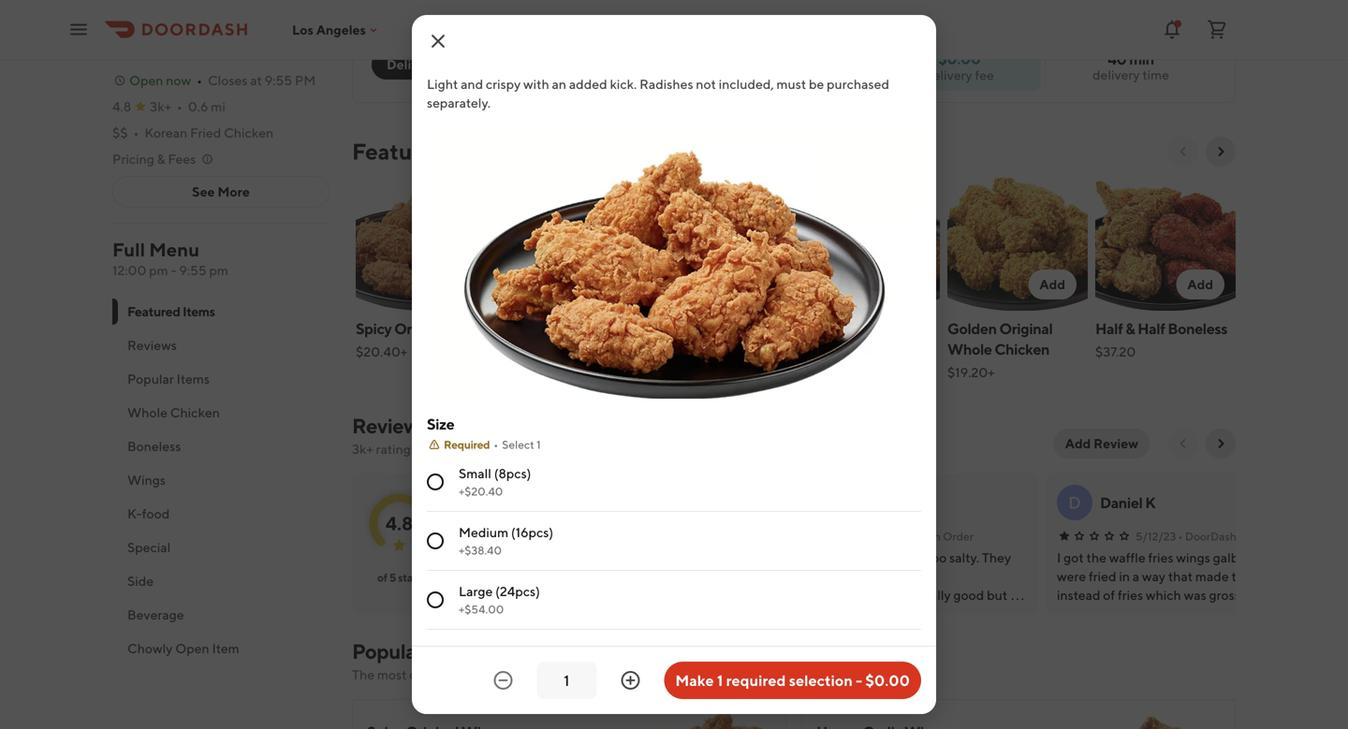 Task type: describe. For each thing, give the bounding box(es) containing it.
delivery
[[387, 57, 437, 72]]

honey
[[504, 320, 548, 338]]

next button of carousel image
[[1214, 144, 1229, 159]]

$$ • korean fried chicken
[[112, 125, 274, 140]]

• select 1
[[494, 438, 541, 451]]

wings for honey garlic wings
[[592, 320, 635, 338]]

side
[[127, 574, 154, 589]]

featured for 12:00 pm - 9:55 pm
[[352, 138, 447, 165]]

0 vertical spatial honey garlic wings image
[[504, 178, 644, 311]]

increase quantity by 1 image
[[619, 670, 642, 692]]

• closes at 9:55 pm
[[197, 73, 316, 88]]

2 half from the left
[[694, 320, 722, 338]]

reviews for reviews 3k+ ratings • 21 public reviews
[[352, 414, 428, 438]]

dialog containing size
[[412, 0, 937, 730]]

popular items the most commonly ordered items and dishes from this store
[[352, 640, 710, 683]]

small (8pcs) +$20.40
[[459, 466, 531, 498]]

korean
[[145, 125, 188, 140]]

radishes
[[640, 76, 694, 92]]

this
[[656, 667, 677, 683]]

separately.
[[427, 95, 491, 111]]

add button for half & half boneless
[[1177, 270, 1225, 300]]

spicy original wings $20.40+
[[356, 320, 493, 360]]

$19.20+
[[948, 365, 995, 380]]

open inside button
[[175, 641, 209, 657]]

delivery inside 40 min delivery time
[[1093, 67, 1140, 82]]

(8pcs)
[[494, 466, 531, 481]]

los
[[292, 22, 314, 37]]

purchased
[[827, 76, 890, 92]]

dishes
[[585, 667, 622, 683]]

reviews
[[482, 442, 527, 457]]

(24pcs)
[[496, 584, 540, 599]]

beverage
[[127, 607, 184, 623]]

c
[[854, 494, 865, 512]]

of
[[377, 571, 388, 584]]

1 pm from the left
[[149, 263, 168, 278]]

full menu 12:00 pm - 9:55 pm
[[112, 239, 228, 278]]

soy garlic wings $20.40+
[[800, 320, 912, 360]]

the
[[352, 667, 375, 683]]

0.6
[[188, 99, 208, 114]]

- for 1
[[856, 672, 863, 690]]

whole chicken
[[127, 405, 220, 421]]

1 horizontal spatial 4.8
[[386, 513, 413, 535]]

time
[[1143, 67, 1170, 82]]

k-
[[127, 506, 142, 522]]

chowly
[[127, 641, 173, 657]]

k-food
[[127, 506, 170, 522]]

previous image
[[1176, 436, 1191, 451]]

& inside button
[[157, 151, 165, 167]]

• doordash order for 5/12/23
[[1179, 530, 1270, 543]]

golden
[[948, 320, 997, 338]]

3k+ inside reviews 3k+ ratings • 21 public reviews
[[352, 442, 373, 457]]

garlic for soy
[[827, 320, 866, 338]]

popular items
[[127, 371, 210, 387]]

side button
[[112, 565, 330, 599]]

open menu image
[[67, 18, 90, 41]]

medium (16pcs) +$38.40
[[459, 525, 554, 557]]

and inside popular items the most commonly ordered items and dishes from this store
[[559, 667, 582, 683]]

5
[[390, 571, 396, 584]]

chicken inside golden original whole chicken $19.20+
[[995, 340, 1050, 358]]

pricing
[[112, 151, 154, 167]]

garlic for honey
[[550, 320, 589, 338]]

menu
[[149, 239, 200, 261]]

popular for popular items the most commonly ordered items and dishes from this store
[[352, 640, 423, 664]]

h
[[773, 493, 786, 513]]

beverage button
[[112, 599, 330, 632]]

9:55 inside "full menu 12:00 pm - 9:55 pm"
[[179, 263, 207, 278]]

Delivery radio
[[372, 50, 452, 80]]

+$38.40
[[459, 544, 502, 557]]

must
[[777, 76, 807, 92]]

add button for half & half chicken
[[733, 270, 781, 300]]

pricing & fees button
[[112, 150, 215, 169]]

3k+ •
[[150, 99, 182, 114]]

order methods option group
[[372, 50, 525, 80]]

4 half from the left
[[1138, 320, 1166, 338]]

boneless inside half & half boneless $37.20
[[1168, 320, 1228, 338]]

whole chicken button
[[112, 396, 330, 430]]

wings button
[[112, 464, 330, 497]]

add for spicy original wings
[[448, 277, 474, 292]]

close spicy original wings image
[[427, 30, 450, 52]]

whole inside button
[[127, 405, 168, 421]]

1 half from the left
[[652, 320, 680, 338]]

0 horizontal spatial spicy original wings image
[[356, 178, 496, 311]]

original for $20.40+
[[394, 320, 448, 338]]

info
[[163, 41, 199, 63]]

added
[[569, 76, 608, 92]]

- for menu
[[171, 263, 177, 278]]

12:00
[[112, 263, 146, 278]]

honey garlic wings $20.40+
[[504, 320, 635, 360]]

reviews button
[[112, 329, 330, 362]]

golden original whole chicken $19.20+
[[948, 320, 1053, 380]]

add review button
[[1054, 429, 1150, 459]]

select
[[502, 438, 535, 451]]

fee
[[975, 67, 995, 83]]

half & half chicken image
[[652, 178, 792, 311]]

closes
[[208, 73, 248, 88]]

add review
[[1066, 436, 1139, 451]]

2 pm from the left
[[209, 263, 228, 278]]

special
[[127, 540, 171, 555]]

daniel k
[[1101, 494, 1156, 512]]

40 min delivery time
[[1093, 50, 1170, 82]]

0 horizontal spatial 4.8
[[112, 99, 131, 114]]

michelle l
[[509, 494, 577, 512]]

l
[[568, 494, 577, 512]]

next image
[[1214, 436, 1229, 451]]

• inside reviews 3k+ ratings • 21 public reviews
[[419, 442, 425, 457]]

of 5 stars
[[377, 571, 422, 584]]

add for half & half chicken
[[744, 277, 770, 292]]

included,
[[719, 76, 774, 92]]

items inside popular items the most commonly ordered items and dishes from this store
[[427, 640, 478, 664]]

items inside popular items button
[[177, 371, 210, 387]]

featured items for 12:00 pm - 9:55 pm
[[352, 138, 509, 165]]

store
[[112, 41, 160, 63]]

chowly open item
[[127, 641, 240, 657]]

min
[[1130, 50, 1155, 68]]

reviews for reviews
[[127, 338, 177, 353]]

now
[[166, 73, 191, 88]]

add for honey garlic wings
[[596, 277, 622, 292]]

reviews 3k+ ratings • 21 public reviews
[[352, 414, 527, 457]]

+$20.40
[[459, 485, 503, 498]]



Task type: vqa. For each thing, say whether or not it's contained in the screenshot.
DoorDash corresponding to Helena C
yes



Task type: locate. For each thing, give the bounding box(es) containing it.
0 horizontal spatial $20.40+
[[356, 344, 408, 360]]

$0.00
[[939, 50, 981, 67], [866, 672, 910, 690]]

garlic right the honey
[[550, 320, 589, 338]]

0 horizontal spatial honey garlic wings image
[[504, 178, 644, 311]]

garlic inside the "soy garlic wings $20.40+"
[[827, 320, 866, 338]]

& inside half & half chicken $37.20
[[682, 320, 692, 338]]

& inside half & half boneless $37.20
[[1126, 320, 1136, 338]]

pm
[[295, 73, 316, 88]]

1 vertical spatial popular
[[352, 640, 423, 664]]

popular up whole chicken
[[127, 371, 174, 387]]

items
[[525, 667, 557, 683]]

1 horizontal spatial featured items
[[352, 138, 509, 165]]

spicy original wings image down the featured items heading
[[356, 178, 496, 311]]

1/1/22
[[544, 530, 576, 543]]

half
[[652, 320, 680, 338], [694, 320, 722, 338], [1096, 320, 1123, 338], [1138, 320, 1166, 338]]

0 horizontal spatial and
[[461, 76, 483, 92]]

original right golden
[[1000, 320, 1053, 338]]

mi
[[211, 99, 226, 114]]

half & half boneless image
[[1096, 178, 1236, 311]]

& for half & half boneless
[[1126, 320, 1136, 338]]

1 horizontal spatial 3k+
[[352, 442, 373, 457]]

boneless inside 'boneless' button
[[127, 439, 181, 454]]

0 horizontal spatial order
[[943, 530, 974, 543]]

1 horizontal spatial boneless
[[1168, 320, 1228, 338]]

1 vertical spatial honey garlic wings image
[[1103, 700, 1236, 730]]

add button for honey garlic wings
[[585, 270, 633, 300]]

•
[[197, 73, 202, 88], [177, 99, 182, 114], [133, 125, 139, 140], [494, 438, 499, 451], [419, 442, 425, 457], [883, 530, 887, 543], [1179, 530, 1183, 543]]

1 horizontal spatial honey garlic wings image
[[1103, 700, 1236, 730]]

m
[[475, 493, 491, 513]]

pm up reviews button
[[209, 263, 228, 278]]

whole down golden
[[948, 340, 992, 358]]

• inside size group
[[494, 438, 499, 451]]

0 horizontal spatial garlic
[[550, 320, 589, 338]]

add button
[[437, 270, 485, 300], [585, 270, 633, 300], [733, 270, 781, 300], [1029, 270, 1077, 300], [1177, 270, 1225, 300]]

0 horizontal spatial boneless
[[127, 439, 181, 454]]

garlic right soy
[[827, 320, 866, 338]]

popular up most
[[352, 640, 423, 664]]

most
[[377, 667, 407, 683]]

5/12/23
[[1136, 530, 1177, 543]]

5 add button from the left
[[1177, 270, 1225, 300]]

0 vertical spatial reviews
[[127, 338, 177, 353]]

items down separately.
[[451, 138, 509, 165]]

add up honey garlic wings $20.40+ at the top of the page
[[596, 277, 622, 292]]

original
[[394, 320, 448, 338], [1000, 320, 1053, 338]]

featured items heading
[[352, 137, 509, 167]]

1 vertical spatial 4.8
[[386, 513, 413, 535]]

required
[[726, 672, 786, 690]]

pm
[[149, 263, 168, 278], [209, 263, 228, 278]]

d
[[1069, 493, 1082, 513]]

light
[[427, 76, 458, 92]]

0 vertical spatial featured items
[[352, 138, 509, 165]]

$37.20 inside half & half chicken $37.20
[[652, 344, 692, 360]]

golden original whole chicken image
[[948, 178, 1088, 311]]

0 horizontal spatial open
[[129, 73, 163, 88]]

michelle
[[509, 494, 565, 512]]

items up commonly
[[427, 640, 478, 664]]

popular inside popular items the most commonly ordered items and dishes from this store
[[352, 640, 423, 664]]

None radio
[[441, 50, 525, 80]]

add button for golden original whole chicken
[[1029, 270, 1077, 300]]

add button up honey garlic wings $20.40+ at the top of the page
[[585, 270, 633, 300]]

doordash
[[890, 530, 941, 543], [1186, 530, 1237, 543]]

0 horizontal spatial &
[[157, 151, 165, 167]]

• doordash order
[[883, 530, 974, 543], [1179, 530, 1270, 543]]

reviews up popular items
[[127, 338, 177, 353]]

original inside the spicy original wings $20.40+
[[394, 320, 448, 338]]

4 add button from the left
[[1029, 270, 1077, 300]]

soy garlic wings image
[[800, 178, 940, 311]]

garlic
[[550, 320, 589, 338], [827, 320, 866, 338]]

0.6 mi
[[188, 99, 226, 114]]

popular for popular items
[[127, 371, 174, 387]]

0 horizontal spatial $37.20
[[652, 344, 692, 360]]

0 vertical spatial whole
[[948, 340, 992, 358]]

los angeles button
[[292, 22, 381, 37]]

featured inside heading
[[352, 138, 447, 165]]

doordash for 5/12/23
[[1186, 530, 1237, 543]]

open down store info
[[129, 73, 163, 88]]

1 horizontal spatial $20.40+
[[504, 344, 556, 360]]

2 horizontal spatial &
[[1126, 320, 1136, 338]]

1 vertical spatial 9:55
[[179, 263, 207, 278]]

1 order from the left
[[943, 530, 974, 543]]

and inside light and crispy with an added kick.  radishes not included, must be purchased separately.
[[461, 76, 483, 92]]

- down menu
[[171, 263, 177, 278]]

1 horizontal spatial original
[[1000, 320, 1053, 338]]

fees
[[168, 151, 196, 167]]

wings inside honey garlic wings $20.40+
[[592, 320, 635, 338]]

$20.40+ down spicy
[[356, 344, 408, 360]]

1 horizontal spatial featured
[[352, 138, 447, 165]]

chicken
[[224, 125, 274, 140], [724, 320, 779, 338], [995, 340, 1050, 358], [170, 405, 220, 421]]

1 horizontal spatial 1
[[717, 672, 723, 690]]

dialog
[[412, 0, 937, 730]]

delivery left "time" on the right
[[1093, 67, 1140, 82]]

food
[[142, 506, 170, 522]]

items inside the featured items heading
[[451, 138, 509, 165]]

0 horizontal spatial 9:55
[[179, 263, 207, 278]]

$20.40+ inside honey garlic wings $20.40+
[[504, 344, 556, 360]]

medium
[[459, 525, 509, 540]]

original for chicken
[[1000, 320, 1053, 338]]

3 $20.40+ from the left
[[800, 344, 852, 360]]

1 vertical spatial and
[[559, 667, 582, 683]]

$20.40+ for honey
[[504, 344, 556, 360]]

0 vertical spatial 4.8
[[112, 99, 131, 114]]

1 vertical spatial featured items
[[127, 304, 215, 319]]

1 horizontal spatial open
[[175, 641, 209, 657]]

reviews link
[[352, 414, 428, 438]]

delivery
[[1093, 67, 1140, 82], [926, 67, 973, 83]]

2 doordash from the left
[[1186, 530, 1237, 543]]

1 inside size group
[[537, 438, 541, 451]]

add up half & half chicken $37.20
[[744, 277, 770, 292]]

doordash for helena c
[[890, 530, 941, 543]]

and up separately.
[[461, 76, 483, 92]]

featured down separately.
[[352, 138, 447, 165]]

0 horizontal spatial featured items
[[127, 304, 215, 319]]

wings for spicy original wings
[[450, 320, 493, 338]]

see more
[[192, 184, 250, 200]]

0 horizontal spatial -
[[171, 263, 177, 278]]

make 1 required selection - $0.00
[[676, 672, 910, 690]]

wings inside the spicy original wings $20.40+
[[450, 320, 493, 338]]

1 horizontal spatial order
[[1239, 530, 1270, 543]]

0 horizontal spatial • doordash order
[[883, 530, 974, 543]]

0 items, open order cart image
[[1206, 18, 1229, 41]]

& left fees
[[157, 151, 165, 167]]

commonly
[[410, 667, 472, 683]]

0 horizontal spatial popular
[[127, 371, 174, 387]]

0 horizontal spatial original
[[394, 320, 448, 338]]

order for 5/12/23
[[1239, 530, 1270, 543]]

boneless
[[1168, 320, 1228, 338], [127, 439, 181, 454]]

3 add button from the left
[[733, 270, 781, 300]]

chicken down golden
[[995, 340, 1050, 358]]

2 • doordash order from the left
[[1179, 530, 1270, 543]]

$0.00 delivery fee
[[926, 50, 995, 83]]

add up half & half boneless $37.20 on the top of the page
[[1188, 277, 1214, 292]]

boneless down half & half boneless 'image'
[[1168, 320, 1228, 338]]

wings right soy
[[869, 320, 912, 338]]

0 horizontal spatial doordash
[[890, 530, 941, 543]]

add for golden original whole chicken
[[1040, 277, 1066, 292]]

spicy original wings image
[[356, 178, 496, 311], [654, 700, 787, 730]]

stars
[[398, 571, 422, 584]]

$20.40+
[[356, 344, 408, 360], [504, 344, 556, 360], [800, 344, 852, 360]]

0 vertical spatial 1
[[537, 438, 541, 451]]

1 right select
[[537, 438, 541, 451]]

1 horizontal spatial and
[[559, 667, 582, 683]]

open left the item
[[175, 641, 209, 657]]

0 vertical spatial and
[[461, 76, 483, 92]]

reviews
[[127, 338, 177, 353], [352, 414, 428, 438]]

1 vertical spatial 1
[[717, 672, 723, 690]]

4.8 up $$
[[112, 99, 131, 114]]

$0.00 inside $0.00 delivery fee
[[939, 50, 981, 67]]

order for helena c
[[943, 530, 974, 543]]

0 horizontal spatial reviews
[[127, 338, 177, 353]]

previous button of carousel image
[[1176, 144, 1191, 159]]

reviews up ratings
[[352, 414, 428, 438]]

whole
[[948, 340, 992, 358], [127, 405, 168, 421]]

featured down 12:00
[[127, 304, 180, 319]]

• doordash order for helena c
[[883, 530, 974, 543]]

+$54.00
[[459, 603, 504, 616]]

see more button
[[113, 177, 329, 207]]

3k+
[[150, 99, 171, 114], [352, 442, 373, 457]]

whole inside golden original whole chicken $19.20+
[[948, 340, 992, 358]]

light and crispy with an added kick.  radishes not included, must be purchased separately.
[[427, 76, 890, 111]]

add for half & half boneless
[[1188, 277, 1214, 292]]

1 vertical spatial spicy original wings image
[[654, 700, 787, 730]]

featured items down separately.
[[352, 138, 509, 165]]

make 1 required selection - $0.00 button
[[664, 662, 922, 700]]

1 vertical spatial 3k+
[[352, 442, 373, 457]]

1 right the make
[[717, 672, 723, 690]]

delivery inside $0.00 delivery fee
[[926, 67, 973, 83]]

add button up golden original whole chicken $19.20+
[[1029, 270, 1077, 300]]

0 horizontal spatial pm
[[149, 263, 168, 278]]

1 vertical spatial whole
[[127, 405, 168, 421]]

3k+ down open now
[[150, 99, 171, 114]]

1 horizontal spatial spicy original wings image
[[654, 700, 787, 730]]

wings left the honey
[[450, 320, 493, 338]]

selection
[[789, 672, 853, 690]]

0 vertical spatial popular
[[127, 371, 174, 387]]

$20.40+ for soy
[[800, 344, 852, 360]]

popular inside button
[[127, 371, 174, 387]]

1 doordash from the left
[[890, 530, 941, 543]]

2 order from the left
[[1239, 530, 1270, 543]]

1 add button from the left
[[437, 270, 485, 300]]

0 horizontal spatial whole
[[127, 405, 168, 421]]

40
[[1108, 50, 1127, 68]]

full
[[112, 239, 145, 261]]

1 vertical spatial reviews
[[352, 414, 428, 438]]

1 horizontal spatial delivery
[[1093, 67, 1140, 82]]

1 original from the left
[[394, 320, 448, 338]]

crispy
[[486, 76, 521, 92]]

chicken down mi
[[224, 125, 274, 140]]

1 inside make 1 required selection - $0.00 button
[[717, 672, 723, 690]]

chicken left soy
[[724, 320, 779, 338]]

ordered
[[474, 667, 522, 683]]

$20.40+ down the honey
[[504, 344, 556, 360]]

0 horizontal spatial 1
[[537, 438, 541, 451]]

add up golden original whole chicken $19.20+
[[1040, 277, 1066, 292]]

wings up k-food
[[127, 473, 166, 488]]

pm down menu
[[149, 263, 168, 278]]

1 horizontal spatial -
[[856, 672, 863, 690]]

$20.40+ down soy
[[800, 344, 852, 360]]

original inside golden original whole chicken $19.20+
[[1000, 320, 1053, 338]]

chicken inside button
[[170, 405, 220, 421]]

1 $37.20 from the left
[[652, 344, 692, 360]]

$20.40+ for spicy
[[356, 344, 408, 360]]

1 horizontal spatial reviews
[[352, 414, 428, 438]]

0 horizontal spatial 3k+
[[150, 99, 171, 114]]

$20.40+ inside the spicy original wings $20.40+
[[356, 344, 408, 360]]

$37.20 inside half & half boneless $37.20
[[1096, 344, 1136, 360]]

decrease quantity by 1 image
[[492, 670, 515, 692]]

0 horizontal spatial featured
[[127, 304, 180, 319]]

delivery left fee
[[926, 67, 973, 83]]

be
[[809, 76, 825, 92]]

Current quantity is 1 number field
[[548, 671, 586, 691]]

2 $20.40+ from the left
[[504, 344, 556, 360]]

large
[[459, 584, 493, 599]]

2 add button from the left
[[585, 270, 633, 300]]

store info
[[112, 41, 199, 63]]

notification bell image
[[1161, 18, 1184, 41]]

2 horizontal spatial $20.40+
[[800, 344, 852, 360]]

1 $20.40+ from the left
[[356, 344, 408, 360]]

1 horizontal spatial $37.20
[[1096, 344, 1136, 360]]

chicken inside half & half chicken $37.20
[[724, 320, 779, 338]]

reviews inside button
[[127, 338, 177, 353]]

reviews inside reviews 3k+ ratings • 21 public reviews
[[352, 414, 428, 438]]

spicy original wings image down the make
[[654, 700, 787, 730]]

add left review
[[1066, 436, 1091, 451]]

& down half & half chicken 'image'
[[682, 320, 692, 338]]

0 vertical spatial boneless
[[1168, 320, 1228, 338]]

1 horizontal spatial doordash
[[1186, 530, 1237, 543]]

1 horizontal spatial &
[[682, 320, 692, 338]]

$37.20 for half & half chicken
[[652, 344, 692, 360]]

wings for soy garlic wings
[[869, 320, 912, 338]]

$$
[[112, 125, 128, 140]]

size group
[[427, 414, 922, 630]]

whole down popular items
[[127, 405, 168, 421]]

add button up half & half chicken $37.20
[[733, 270, 781, 300]]

with
[[524, 76, 550, 92]]

0 vertical spatial -
[[171, 263, 177, 278]]

- right the selection
[[856, 672, 863, 690]]

3 half from the left
[[1096, 320, 1123, 338]]

garlic inside honey garlic wings $20.40+
[[550, 320, 589, 338]]

9:55 down menu
[[179, 263, 207, 278]]

0 vertical spatial 3k+
[[150, 99, 171, 114]]

add button up half & half boneless $37.20 on the top of the page
[[1177, 270, 1225, 300]]

2 $37.20 from the left
[[1096, 344, 1136, 360]]

2 original from the left
[[1000, 320, 1053, 338]]

- inside button
[[856, 672, 863, 690]]

9:55
[[265, 73, 292, 88], [179, 263, 207, 278]]

wings inside the "soy garlic wings $20.40+"
[[869, 320, 912, 338]]

21
[[428, 442, 440, 457]]

order
[[943, 530, 974, 543], [1239, 530, 1270, 543]]

make
[[676, 672, 714, 690]]

wings right the honey
[[592, 320, 635, 338]]

add button up the spicy original wings $20.40+
[[437, 270, 485, 300]]

1 horizontal spatial garlic
[[827, 320, 866, 338]]

1 horizontal spatial whole
[[948, 340, 992, 358]]

1 horizontal spatial pm
[[209, 263, 228, 278]]

chicken down popular items button
[[170, 405, 220, 421]]

1 horizontal spatial popular
[[352, 640, 423, 664]]

items up whole chicken
[[177, 371, 210, 387]]

0 vertical spatial open
[[129, 73, 163, 88]]

0 vertical spatial spicy original wings image
[[356, 178, 496, 311]]

0 vertical spatial featured
[[352, 138, 447, 165]]

popular
[[127, 371, 174, 387], [352, 640, 423, 664]]

0 horizontal spatial $0.00
[[866, 672, 910, 690]]

los angeles
[[292, 22, 366, 37]]

- inside "full menu 12:00 pm - 9:55 pm"
[[171, 263, 177, 278]]

1 vertical spatial featured
[[127, 304, 180, 319]]

original right spicy
[[394, 320, 448, 338]]

1 horizontal spatial 9:55
[[265, 73, 292, 88]]

add button for spicy original wings
[[437, 270, 485, 300]]

k
[[1146, 494, 1156, 512]]

wings inside button
[[127, 473, 166, 488]]

0 vertical spatial $0.00
[[939, 50, 981, 67]]

kick.
[[610, 76, 637, 92]]

1 • doordash order from the left
[[883, 530, 974, 543]]

$37.20 for half & half boneless
[[1096, 344, 1136, 360]]

featured items down "full menu 12:00 pm - 9:55 pm"
[[127, 304, 215, 319]]

1 horizontal spatial $0.00
[[939, 50, 981, 67]]

1 horizontal spatial • doordash order
[[1179, 530, 1270, 543]]

1 vertical spatial open
[[175, 641, 209, 657]]

soy
[[800, 320, 824, 338]]

4.8 up of 5 stars
[[386, 513, 413, 535]]

half & half boneless $37.20
[[1096, 320, 1228, 360]]

and right items at the left bottom of the page
[[559, 667, 582, 683]]

& down half & half boneless 'image'
[[1126, 320, 1136, 338]]

$20.40+ inside the "soy garlic wings $20.40+"
[[800, 344, 852, 360]]

open now
[[129, 73, 191, 88]]

featured for open now
[[127, 304, 180, 319]]

public
[[443, 442, 480, 457]]

2 garlic from the left
[[827, 320, 866, 338]]

0 horizontal spatial delivery
[[926, 67, 973, 83]]

add up the spicy original wings $20.40+
[[448, 277, 474, 292]]

0 vertical spatial 9:55
[[265, 73, 292, 88]]

review
[[1094, 436, 1139, 451]]

1 vertical spatial boneless
[[127, 439, 181, 454]]

popular items button
[[112, 362, 330, 396]]

item
[[212, 641, 240, 657]]

items up reviews button
[[183, 304, 215, 319]]

$0.00 inside button
[[866, 672, 910, 690]]

helena c
[[805, 494, 865, 512]]

add inside button
[[1066, 436, 1091, 451]]

3k+ left ratings
[[352, 442, 373, 457]]

honey garlic wings image
[[504, 178, 644, 311], [1103, 700, 1236, 730]]

add
[[448, 277, 474, 292], [596, 277, 622, 292], [744, 277, 770, 292], [1040, 277, 1066, 292], [1188, 277, 1214, 292], [1066, 436, 1091, 451]]

1 vertical spatial $0.00
[[866, 672, 910, 690]]

boneless down whole chicken
[[127, 439, 181, 454]]

boneless button
[[112, 430, 330, 464]]

1 garlic from the left
[[550, 320, 589, 338]]

small
[[459, 466, 492, 481]]

featured items for open now
[[127, 304, 215, 319]]

1 vertical spatial -
[[856, 672, 863, 690]]

None radio
[[427, 474, 444, 491], [427, 533, 444, 550], [427, 592, 444, 609], [427, 474, 444, 491], [427, 533, 444, 550], [427, 592, 444, 609]]

fried
[[190, 125, 221, 140]]

9:55 right "at"
[[265, 73, 292, 88]]

& for half & half chicken
[[682, 320, 692, 338]]



